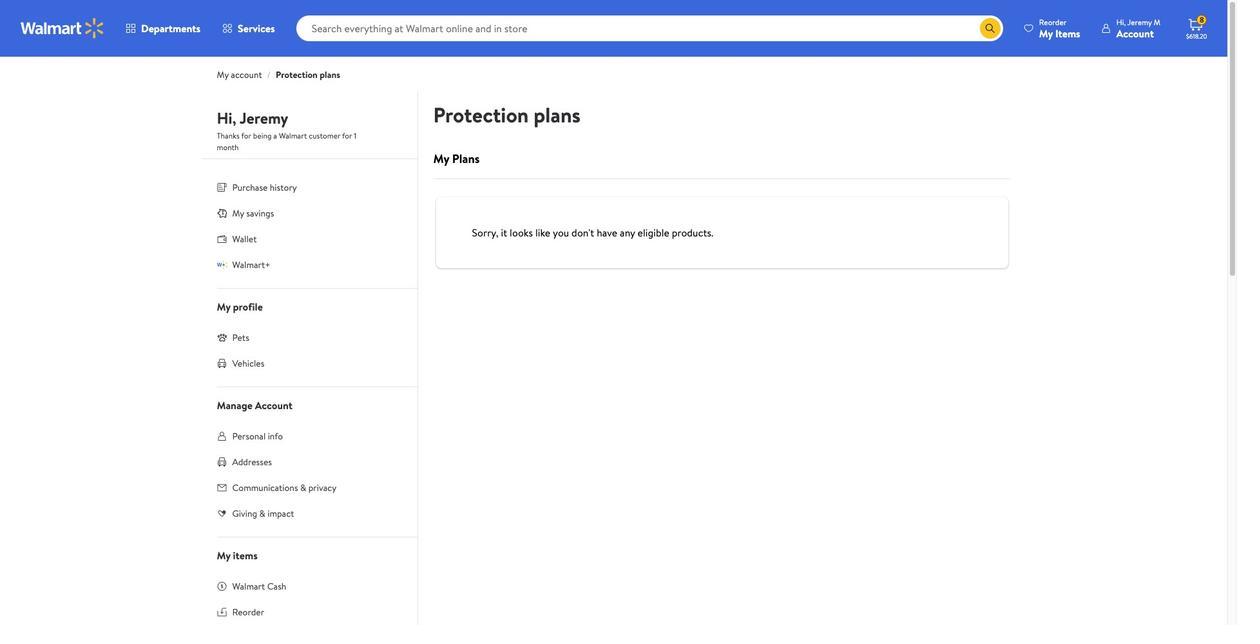 Task type: describe. For each thing, give the bounding box(es) containing it.
communications
[[232, 482, 298, 494]]

purchase history
[[232, 181, 297, 194]]

being
[[253, 130, 272, 141]]

hi, for account
[[1117, 16, 1126, 27]]

icon image for pets
[[217, 332, 227, 343]]

a
[[274, 130, 277, 141]]

1 vertical spatial account
[[255, 398, 293, 413]]

my items
[[217, 549, 258, 563]]

services button
[[211, 13, 286, 44]]

have
[[597, 226, 618, 240]]

1 for from the left
[[241, 130, 251, 141]]

history
[[270, 181, 297, 194]]

thanks
[[217, 130, 240, 141]]

hi, jeremy m account
[[1117, 16, 1161, 40]]

reorder my items
[[1040, 16, 1081, 40]]

communications & privacy link
[[201, 475, 417, 501]]

protection plans
[[434, 101, 581, 129]]

my account / protection plans
[[217, 68, 340, 81]]

my for my profile
[[217, 300, 231, 314]]

my account link
[[217, 68, 262, 81]]

personal
[[232, 430, 266, 443]]

impact
[[268, 507, 294, 520]]

departments button
[[115, 13, 211, 44]]

my for my items
[[217, 549, 231, 563]]

any
[[620, 226, 635, 240]]

sorry, it looks like you don't have any eligible products.
[[472, 226, 714, 240]]

account inside the "hi, jeremy m account"
[[1117, 26, 1155, 40]]

protection plan selection title element
[[434, 92, 1011, 138]]

plans inside protection plan selection title "element"
[[534, 101, 581, 129]]

reorder link
[[201, 599, 417, 625]]

my plans
[[434, 150, 480, 167]]

8
[[1200, 14, 1205, 25]]

month
[[217, 142, 239, 153]]

purchase history link
[[201, 175, 417, 200]]

customer
[[309, 130, 341, 141]]

reorder for reorder my items
[[1040, 16, 1067, 27]]

manage account
[[217, 398, 293, 413]]

you
[[553, 226, 569, 240]]

pets
[[232, 331, 249, 344]]

/
[[267, 68, 271, 81]]

$618.20
[[1187, 32, 1208, 41]]

search icon image
[[986, 23, 996, 34]]

services
[[238, 21, 275, 35]]

giving & impact link
[[201, 501, 417, 527]]

walmart inside hi, jeremy thanks for being a walmart customer for 1 month
[[279, 130, 307, 141]]

like
[[536, 226, 551, 240]]

reorder for reorder
[[232, 606, 264, 619]]

hi, jeremy thanks for being a walmart customer for 1 month
[[217, 107, 357, 153]]

walmart cash
[[232, 580, 286, 593]]

eligible
[[638, 226, 670, 240]]

purchase
[[232, 181, 268, 194]]

personal info
[[232, 430, 283, 443]]

pets link
[[201, 325, 417, 351]]



Task type: vqa. For each thing, say whether or not it's contained in the screenshot.
PETS link on the left of the page
yes



Task type: locate. For each thing, give the bounding box(es) containing it.
0 horizontal spatial for
[[241, 130, 251, 141]]

& for giving
[[259, 507, 265, 520]]

2 vertical spatial icon image
[[217, 332, 227, 343]]

for left 1
[[342, 130, 352, 141]]

wallet link
[[201, 226, 417, 252]]

my
[[1040, 26, 1053, 40], [217, 68, 229, 81], [434, 150, 449, 167], [232, 207, 244, 220], [217, 300, 231, 314], [217, 549, 231, 563]]

account
[[231, 68, 262, 81]]

icon image
[[217, 208, 227, 218], [217, 260, 227, 270], [217, 332, 227, 343]]

privacy
[[309, 482, 337, 494]]

vehicles
[[232, 357, 265, 370]]

0 vertical spatial plans
[[320, 68, 340, 81]]

0 horizontal spatial protection
[[276, 68, 318, 81]]

walmart left cash
[[232, 580, 265, 593]]

2 for from the left
[[342, 130, 352, 141]]

1 horizontal spatial reorder
[[1040, 16, 1067, 27]]

walmart cash link
[[201, 574, 417, 599]]

addresses
[[232, 456, 272, 469]]

&
[[300, 482, 306, 494], [259, 507, 265, 520]]

& for communications
[[300, 482, 306, 494]]

0 horizontal spatial &
[[259, 507, 265, 520]]

icon image left pets
[[217, 332, 227, 343]]

savings
[[246, 207, 274, 220]]

reorder inside reorder link
[[232, 606, 264, 619]]

1 horizontal spatial plans
[[534, 101, 581, 129]]

walmart+ link
[[201, 252, 417, 278]]

looks
[[510, 226, 533, 240]]

& inside 'link'
[[259, 507, 265, 520]]

icon image inside walmart+ link
[[217, 260, 227, 270]]

jeremy
[[1128, 16, 1152, 27], [240, 107, 288, 129]]

jeremy left m
[[1128, 16, 1152, 27]]

0 vertical spatial icon image
[[217, 208, 227, 218]]

1
[[354, 130, 357, 141]]

protection plans link
[[276, 68, 340, 81]]

for left being
[[241, 130, 251, 141]]

products.
[[672, 226, 714, 240]]

1 horizontal spatial walmart
[[279, 130, 307, 141]]

account up info
[[255, 398, 293, 413]]

1 icon image from the top
[[217, 208, 227, 218]]

my savings
[[232, 207, 274, 220]]

plans
[[320, 68, 340, 81], [534, 101, 581, 129]]

my for my savings
[[232, 207, 244, 220]]

my profile
[[217, 300, 263, 314]]

hi, up "thanks"
[[217, 107, 237, 129]]

hi, left m
[[1117, 16, 1126, 27]]

8 $618.20
[[1187, 14, 1208, 41]]

protection inside protection plan selection title "element"
[[434, 101, 529, 129]]

sorry,
[[472, 226, 499, 240]]

3 icon image from the top
[[217, 332, 227, 343]]

wallet
[[232, 233, 257, 246]]

icon image inside pets link
[[217, 332, 227, 343]]

0 horizontal spatial plans
[[320, 68, 340, 81]]

hi, inside the "hi, jeremy m account"
[[1117, 16, 1126, 27]]

protection right the / on the left of page
[[276, 68, 318, 81]]

& left 'privacy'
[[300, 482, 306, 494]]

icon image left the my savings
[[217, 208, 227, 218]]

jeremy for for
[[240, 107, 288, 129]]

departments
[[141, 21, 201, 35]]

info
[[268, 430, 283, 443]]

1 horizontal spatial protection
[[434, 101, 529, 129]]

jeremy up being
[[240, 107, 288, 129]]

0 vertical spatial account
[[1117, 26, 1155, 40]]

account left $618.20
[[1117, 26, 1155, 40]]

0 vertical spatial walmart
[[279, 130, 307, 141]]

giving
[[232, 507, 257, 520]]

1 vertical spatial reorder
[[232, 606, 264, 619]]

walmart right a
[[279, 130, 307, 141]]

1 vertical spatial protection
[[434, 101, 529, 129]]

vehicles link
[[201, 351, 417, 376]]

reorder down walmart cash
[[232, 606, 264, 619]]

0 horizontal spatial jeremy
[[240, 107, 288, 129]]

my savings link
[[201, 200, 417, 226]]

hi,
[[1117, 16, 1126, 27], [217, 107, 237, 129]]

it
[[501, 226, 507, 240]]

Walmart Site-Wide search field
[[296, 15, 1004, 41]]

protection up "plans"
[[434, 101, 529, 129]]

my inside reorder my items
[[1040, 26, 1053, 40]]

0 horizontal spatial account
[[255, 398, 293, 413]]

icon image for my savings
[[217, 208, 227, 218]]

2 icon image from the top
[[217, 260, 227, 270]]

0 vertical spatial protection
[[276, 68, 318, 81]]

1 vertical spatial icon image
[[217, 260, 227, 270]]

0 vertical spatial hi,
[[1117, 16, 1126, 27]]

reorder right search icon
[[1040, 16, 1067, 27]]

hi, jeremy link
[[217, 107, 288, 134]]

cash
[[267, 580, 286, 593]]

1 horizontal spatial for
[[342, 130, 352, 141]]

hi, inside hi, jeremy thanks for being a walmart customer for 1 month
[[217, 107, 237, 129]]

profile
[[233, 300, 263, 314]]

0 horizontal spatial hi,
[[217, 107, 237, 129]]

protection
[[276, 68, 318, 81], [434, 101, 529, 129]]

plans
[[452, 150, 480, 167]]

account
[[1117, 26, 1155, 40], [255, 398, 293, 413]]

walmart
[[279, 130, 307, 141], [232, 580, 265, 593]]

jeremy inside the "hi, jeremy m account"
[[1128, 16, 1152, 27]]

addresses link
[[201, 449, 417, 475]]

communications & privacy
[[232, 482, 337, 494]]

manage
[[217, 398, 253, 413]]

don't
[[572, 226, 595, 240]]

giving & impact
[[232, 507, 294, 520]]

1 vertical spatial plans
[[534, 101, 581, 129]]

1 horizontal spatial account
[[1117, 26, 1155, 40]]

hi, for thanks for being a walmart customer for 1 month
[[217, 107, 237, 129]]

1 vertical spatial jeremy
[[240, 107, 288, 129]]

walmart+
[[232, 258, 271, 271]]

reorder inside reorder my items
[[1040, 16, 1067, 27]]

0 vertical spatial &
[[300, 482, 306, 494]]

Search search field
[[296, 15, 1004, 41]]

icon image for walmart+
[[217, 260, 227, 270]]

icon image inside my savings link
[[217, 208, 227, 218]]

1 horizontal spatial jeremy
[[1128, 16, 1152, 27]]

m
[[1154, 16, 1161, 27]]

items
[[1056, 26, 1081, 40]]

& right giving
[[259, 507, 265, 520]]

for
[[241, 130, 251, 141], [342, 130, 352, 141]]

personal info link
[[201, 424, 417, 449]]

my for my plans
[[434, 150, 449, 167]]

reorder
[[1040, 16, 1067, 27], [232, 606, 264, 619]]

0 vertical spatial jeremy
[[1128, 16, 1152, 27]]

0 horizontal spatial reorder
[[232, 606, 264, 619]]

jeremy for account
[[1128, 16, 1152, 27]]

0 vertical spatial reorder
[[1040, 16, 1067, 27]]

1 horizontal spatial hi,
[[1117, 16, 1126, 27]]

1 vertical spatial &
[[259, 507, 265, 520]]

icon image left walmart+ at the left top of page
[[217, 260, 227, 270]]

1 vertical spatial hi,
[[217, 107, 237, 129]]

1 vertical spatial walmart
[[232, 580, 265, 593]]

jeremy inside hi, jeremy thanks for being a walmart customer for 1 month
[[240, 107, 288, 129]]

1 horizontal spatial &
[[300, 482, 306, 494]]

walmart image
[[21, 18, 104, 39]]

0 horizontal spatial walmart
[[232, 580, 265, 593]]

items
[[233, 549, 258, 563]]



